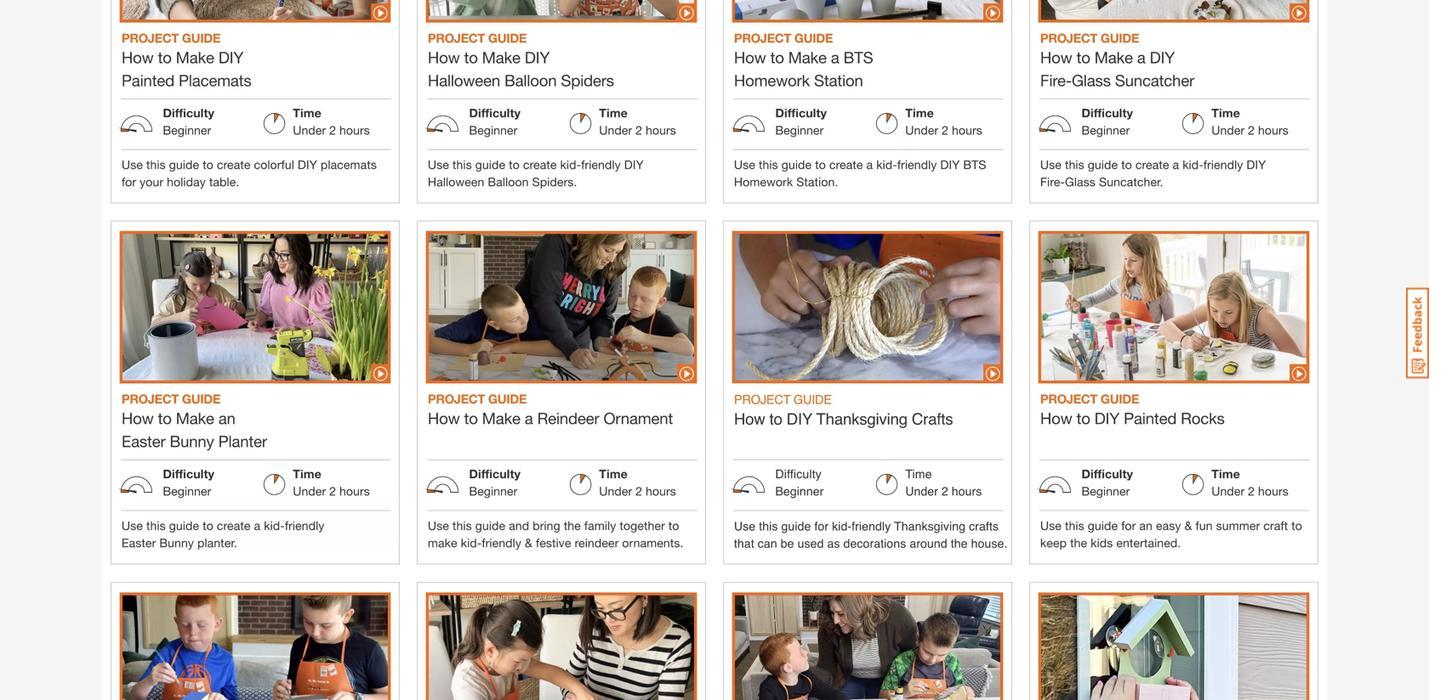 Task type: describe. For each thing, give the bounding box(es) containing it.
how to make an easter bunny planter | use this guide to create a kid-friendly easter bunny planter. image
[[111, 221, 400, 565]]

how to make a bts homework station image
[[723, 0, 1012, 204]]

how to make a picket fence planter image
[[723, 583, 1012, 701]]

how to build a fish tank image
[[417, 583, 706, 701]]

how to build a widow bird feeder image
[[1029, 583, 1318, 701]]

how to make a constellation viewer image
[[111, 583, 400, 701]]

how to make a fire-glass suncatcher image
[[1029, 0, 1318, 204]]

how to make diy painted placemats image
[[111, 0, 400, 204]]



Task type: vqa. For each thing, say whether or not it's contained in the screenshot.
Returnable
no



Task type: locate. For each thing, give the bounding box(es) containing it.
how to make a reindeer ornament image
[[417, 221, 706, 565]]

how to diy painted rocks image
[[1029, 221, 1318, 565]]

how to diy thanksgiving crafts image
[[723, 221, 1012, 566]]

how to make diy halloween balloon spiders image
[[417, 0, 706, 204]]

feedback link image
[[1406, 288, 1429, 379]]



